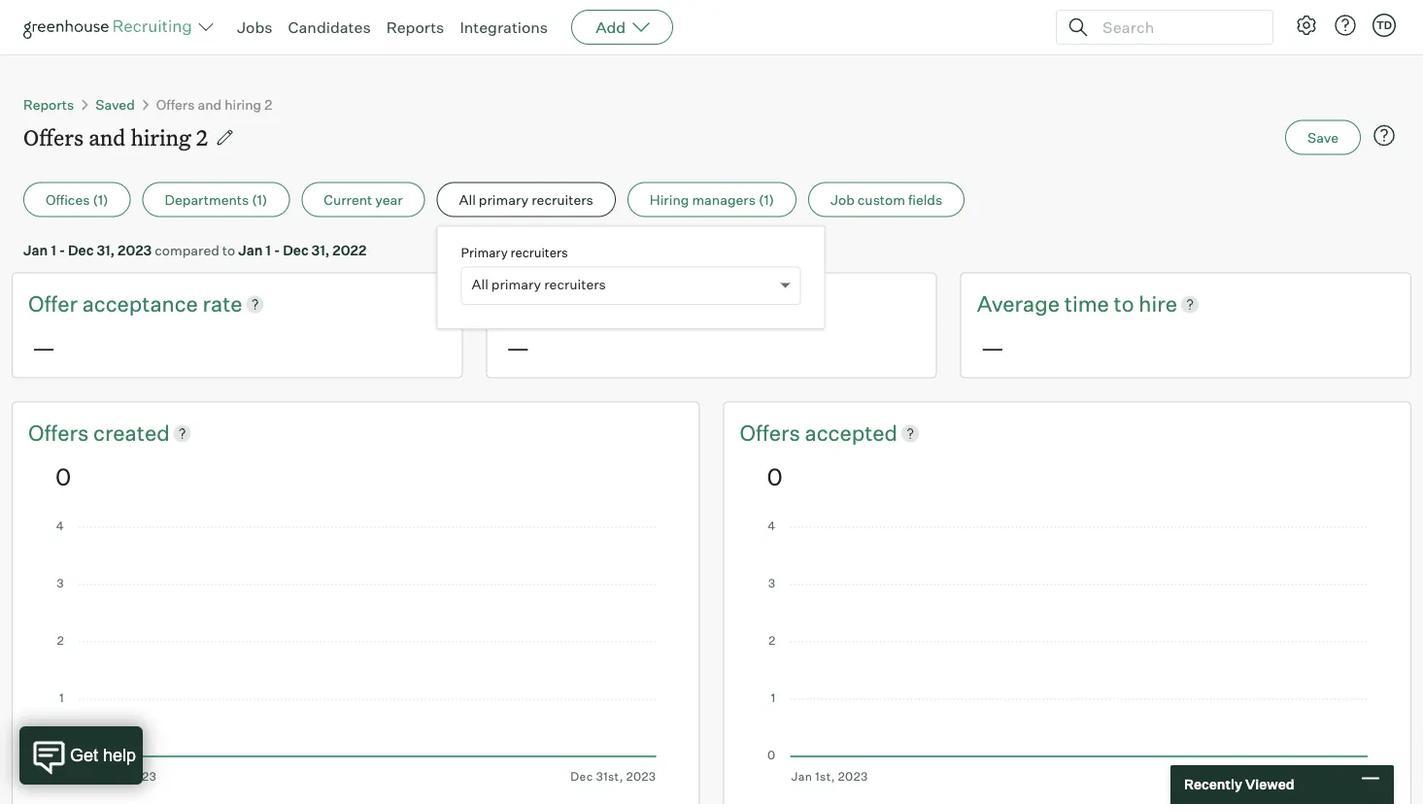 Task type: describe. For each thing, give the bounding box(es) containing it.
custom
[[858, 191, 905, 208]]

offers and hiring 2 link
[[156, 96, 272, 113]]

candidates link
[[288, 17, 371, 37]]

1 1 from the left
[[51, 242, 56, 259]]

0 horizontal spatial hiring
[[131, 123, 191, 152]]

primary recruiters
[[461, 245, 568, 260]]

0 vertical spatial reports
[[386, 17, 444, 37]]

job custom fields
[[831, 191, 943, 208]]

fields
[[908, 191, 943, 208]]

2 31, from the left
[[312, 242, 330, 259]]

job
[[831, 191, 855, 208]]

offices (1) button
[[23, 182, 131, 217]]

hiring
[[650, 191, 689, 208]]

offer
[[28, 290, 78, 317]]

— for hire
[[981, 333, 1004, 362]]

offers link for accepted
[[740, 418, 805, 448]]

integrations
[[460, 17, 548, 37]]

(1) for departments (1)
[[252, 191, 267, 208]]

2022
[[333, 242, 367, 259]]

average time to for hire
[[977, 290, 1139, 317]]

jan 1 - dec 31, 2023 compared to jan 1 - dec 31, 2022
[[23, 242, 367, 259]]

candidates
[[288, 17, 371, 37]]

faq image
[[1373, 124, 1396, 147]]

all primary recruiters inside button
[[459, 191, 594, 208]]

1 - from the left
[[59, 242, 65, 259]]

Search text field
[[1098, 13, 1255, 41]]

rate link
[[203, 289, 243, 319]]

hiring managers (1)
[[650, 191, 774, 208]]

1 vertical spatial reports link
[[23, 96, 74, 113]]

0 for accepted
[[767, 462, 783, 491]]

integrations link
[[460, 17, 548, 37]]

average link for hire
[[977, 289, 1065, 319]]

1 vertical spatial 2
[[196, 123, 208, 152]]

viewed
[[1246, 776, 1295, 793]]

all inside button
[[459, 191, 476, 208]]

0 horizontal spatial and
[[89, 123, 126, 152]]

1 — from the left
[[32, 333, 55, 362]]

td
[[1377, 18, 1392, 32]]

time for hire
[[1065, 290, 1109, 317]]

acceptance link
[[82, 289, 203, 319]]

to for fill
[[640, 290, 660, 317]]

fill
[[665, 290, 688, 317]]

1 jan from the left
[[23, 242, 48, 259]]

departments (1) button
[[142, 182, 290, 217]]

jobs
[[237, 17, 273, 37]]

current year
[[324, 191, 403, 208]]

2 vertical spatial recruiters
[[544, 275, 606, 292]]

0 for created
[[55, 462, 71, 491]]

current year button
[[301, 182, 425, 217]]

1 vertical spatial recruiters
[[511, 245, 568, 260]]

average for hire
[[977, 290, 1060, 317]]

td button
[[1373, 14, 1396, 37]]

offices (1)
[[46, 191, 108, 208]]

year
[[375, 191, 403, 208]]

offer link
[[28, 289, 82, 319]]

2 jan from the left
[[238, 242, 263, 259]]

edit image
[[215, 128, 234, 147]]

rate
[[203, 290, 243, 317]]

2 dec from the left
[[283, 242, 309, 259]]

to link for hire
[[1114, 289, 1139, 319]]

to for hire
[[1114, 290, 1134, 317]]

save button
[[1286, 120, 1361, 155]]

created link
[[93, 418, 170, 448]]

greenhouse recruiting image
[[23, 16, 198, 39]]

td button
[[1369, 10, 1400, 41]]

(1) inside button
[[759, 191, 774, 208]]

2 1 from the left
[[266, 242, 271, 259]]

1 vertical spatial primary
[[491, 275, 541, 292]]



Task type: locate. For each thing, give the bounding box(es) containing it.
average time to
[[503, 290, 665, 317], [977, 290, 1139, 317]]

0 horizontal spatial average time to
[[503, 290, 665, 317]]

1 0 from the left
[[55, 462, 71, 491]]

time left fill
[[590, 290, 635, 317]]

hire
[[1139, 290, 1178, 317]]

31, left 2023 on the top of the page
[[97, 242, 115, 259]]

2 horizontal spatial —
[[981, 333, 1004, 362]]

1 horizontal spatial time
[[1065, 290, 1109, 317]]

(1) right 'departments'
[[252, 191, 267, 208]]

1 offers link from the left
[[28, 418, 93, 448]]

hiring
[[225, 96, 262, 113], [131, 123, 191, 152]]

1 horizontal spatial average time to
[[977, 290, 1139, 317]]

-
[[59, 242, 65, 259], [274, 242, 280, 259]]

primary
[[479, 191, 529, 208], [491, 275, 541, 292]]

0 horizontal spatial 1
[[51, 242, 56, 259]]

1
[[51, 242, 56, 259], [266, 242, 271, 259]]

0 vertical spatial all
[[459, 191, 476, 208]]

created
[[93, 420, 170, 446]]

compared
[[155, 242, 219, 259]]

recruiters inside button
[[532, 191, 594, 208]]

3 (1) from the left
[[759, 191, 774, 208]]

1 horizontal spatial 2
[[265, 96, 272, 113]]

0 vertical spatial all primary recruiters
[[459, 191, 594, 208]]

add button
[[571, 10, 674, 45]]

time link left hire link
[[1065, 289, 1114, 319]]

(1) for offices (1)
[[93, 191, 108, 208]]

— for fill
[[507, 333, 530, 362]]

0 horizontal spatial xychart image
[[55, 522, 656, 784]]

1 vertical spatial hiring
[[131, 123, 191, 152]]

departments
[[165, 191, 249, 208]]

acceptance
[[82, 290, 198, 317]]

0 horizontal spatial 2
[[196, 123, 208, 152]]

reports link left saved
[[23, 96, 74, 113]]

departments (1)
[[165, 191, 267, 208]]

time link left fill link
[[590, 289, 640, 319]]

0 vertical spatial reports link
[[386, 17, 444, 37]]

average time to for fill
[[503, 290, 665, 317]]

0 horizontal spatial jan
[[23, 242, 48, 259]]

0 horizontal spatial 0
[[55, 462, 71, 491]]

0 horizontal spatial time link
[[590, 289, 640, 319]]

average link
[[503, 289, 590, 319], [977, 289, 1065, 319]]

accepted
[[805, 420, 898, 446]]

time for fill
[[590, 290, 635, 317]]

time
[[590, 290, 635, 317], [1065, 290, 1109, 317]]

0 horizontal spatial (1)
[[93, 191, 108, 208]]

1 vertical spatial all primary recruiters
[[472, 275, 606, 292]]

2
[[265, 96, 272, 113], [196, 123, 208, 152]]

1 horizontal spatial average link
[[977, 289, 1065, 319]]

saved
[[95, 96, 135, 113]]

and up edit image
[[198, 96, 222, 113]]

0 horizontal spatial dec
[[68, 242, 94, 259]]

0 horizontal spatial —
[[32, 333, 55, 362]]

- left 2022
[[274, 242, 280, 259]]

0 horizontal spatial reports
[[23, 96, 74, 113]]

0
[[55, 462, 71, 491], [767, 462, 783, 491]]

1 horizontal spatial xychart image
[[767, 522, 1368, 784]]

1 down departments (1) button
[[266, 242, 271, 259]]

0 vertical spatial offers and hiring 2
[[156, 96, 272, 113]]

all primary recruiters down primary recruiters
[[472, 275, 606, 292]]

managers
[[692, 191, 756, 208]]

all primary recruiters button
[[437, 182, 616, 217]]

0 horizontal spatial average
[[503, 290, 586, 317]]

2 time from the left
[[1065, 290, 1109, 317]]

offices
[[46, 191, 90, 208]]

recruiters
[[532, 191, 594, 208], [511, 245, 568, 260], [544, 275, 606, 292]]

2 (1) from the left
[[252, 191, 267, 208]]

1 time link from the left
[[590, 289, 640, 319]]

jan
[[23, 242, 48, 259], [238, 242, 263, 259]]

dec left 2022
[[283, 242, 309, 259]]

0 vertical spatial primary
[[479, 191, 529, 208]]

hiring managers (1) button
[[628, 182, 797, 217]]

offers link for created
[[28, 418, 93, 448]]

1 down offices
[[51, 242, 56, 259]]

2 0 from the left
[[767, 462, 783, 491]]

recruiters down primary recruiters
[[544, 275, 606, 292]]

0 horizontal spatial to
[[222, 242, 235, 259]]

1 horizontal spatial 1
[[266, 242, 271, 259]]

primary inside button
[[479, 191, 529, 208]]

3 — from the left
[[981, 333, 1004, 362]]

xychart image
[[55, 522, 656, 784], [767, 522, 1368, 784]]

1 horizontal spatial 0
[[767, 462, 783, 491]]

31, left 2022
[[312, 242, 330, 259]]

0 horizontal spatial offers link
[[28, 418, 93, 448]]

0 vertical spatial and
[[198, 96, 222, 113]]

all down primary at the top left of the page
[[472, 275, 489, 292]]

1 vertical spatial and
[[89, 123, 126, 152]]

1 to link from the left
[[640, 289, 665, 319]]

xychart image for accepted
[[767, 522, 1368, 784]]

add
[[596, 17, 626, 37]]

to right the compared
[[222, 242, 235, 259]]

2 - from the left
[[274, 242, 280, 259]]

reports link right candidates link
[[386, 17, 444, 37]]

offers link
[[28, 418, 93, 448], [740, 418, 805, 448]]

1 31, from the left
[[97, 242, 115, 259]]

1 horizontal spatial 31,
[[312, 242, 330, 259]]

2 to link from the left
[[1114, 289, 1139, 319]]

0 vertical spatial hiring
[[225, 96, 262, 113]]

1 horizontal spatial and
[[198, 96, 222, 113]]

1 horizontal spatial -
[[274, 242, 280, 259]]

- down offices
[[59, 242, 65, 259]]

1 time from the left
[[590, 290, 635, 317]]

1 horizontal spatial —
[[507, 333, 530, 362]]

dec
[[68, 242, 94, 259], [283, 242, 309, 259]]

save
[[1308, 129, 1339, 146]]

1 average link from the left
[[503, 289, 590, 319]]

all up primary at the top left of the page
[[459, 191, 476, 208]]

2 average from the left
[[977, 290, 1060, 317]]

fill link
[[665, 289, 688, 319]]

1 xychart image from the left
[[55, 522, 656, 784]]

jan up "rate"
[[238, 242, 263, 259]]

to link
[[640, 289, 665, 319], [1114, 289, 1139, 319]]

recently
[[1184, 776, 1243, 793]]

2 average time to from the left
[[977, 290, 1139, 317]]

(1) right offices
[[93, 191, 108, 208]]

xychart image for created
[[55, 522, 656, 784]]

to left 'hire' at the top right
[[1114, 290, 1134, 317]]

0 horizontal spatial reports link
[[23, 96, 74, 113]]

(1) inside button
[[252, 191, 267, 208]]

1 horizontal spatial reports
[[386, 17, 444, 37]]

primary up primary recruiters
[[479, 191, 529, 208]]

2 xychart image from the left
[[767, 522, 1368, 784]]

2 offers link from the left
[[740, 418, 805, 448]]

all
[[459, 191, 476, 208], [472, 275, 489, 292]]

to left fill
[[640, 290, 660, 317]]

reports left saved
[[23, 96, 74, 113]]

average
[[503, 290, 586, 317], [977, 290, 1060, 317]]

1 (1) from the left
[[93, 191, 108, 208]]

recently viewed
[[1184, 776, 1295, 793]]

time link for fill
[[590, 289, 640, 319]]

(1) inside button
[[93, 191, 108, 208]]

time link for hire
[[1065, 289, 1114, 319]]

hire link
[[1139, 289, 1178, 319]]

0 horizontal spatial to link
[[640, 289, 665, 319]]

0 horizontal spatial average link
[[503, 289, 590, 319]]

hiring up edit image
[[225, 96, 262, 113]]

2 horizontal spatial (1)
[[759, 191, 774, 208]]

to link for fill
[[640, 289, 665, 319]]

1 horizontal spatial to link
[[1114, 289, 1139, 319]]

offers and hiring 2 up edit image
[[156, 96, 272, 113]]

reports
[[386, 17, 444, 37], [23, 96, 74, 113]]

primary
[[461, 245, 508, 260]]

1 horizontal spatial average
[[977, 290, 1060, 317]]

configure image
[[1295, 14, 1319, 37]]

all primary recruiters
[[459, 191, 594, 208], [472, 275, 606, 292]]

1 vertical spatial offers and hiring 2
[[23, 123, 208, 152]]

time left 'hire' at the top right
[[1065, 290, 1109, 317]]

offers and hiring 2 down the saved link
[[23, 123, 208, 152]]

dec down offices (1) button at the top left of page
[[68, 242, 94, 259]]

1 horizontal spatial reports link
[[386, 17, 444, 37]]

2 average link from the left
[[977, 289, 1065, 319]]

time link
[[590, 289, 640, 319], [1065, 289, 1114, 319]]

(1)
[[93, 191, 108, 208], [252, 191, 267, 208], [759, 191, 774, 208]]

0 horizontal spatial time
[[590, 290, 635, 317]]

jobs link
[[237, 17, 273, 37]]

current
[[324, 191, 372, 208]]

2 down jobs link
[[265, 96, 272, 113]]

2 left edit image
[[196, 123, 208, 152]]

accepted link
[[805, 418, 898, 448]]

offers and hiring 2
[[156, 96, 272, 113], [23, 123, 208, 152]]

—
[[32, 333, 55, 362], [507, 333, 530, 362], [981, 333, 1004, 362]]

and down the saved link
[[89, 123, 126, 152]]

average for fill
[[503, 290, 586, 317]]

jan up offer
[[23, 242, 48, 259]]

offers
[[156, 96, 195, 113], [23, 123, 84, 152], [28, 420, 93, 446], [740, 420, 805, 446]]

(1) right managers
[[759, 191, 774, 208]]

0 horizontal spatial -
[[59, 242, 65, 259]]

1 horizontal spatial time link
[[1065, 289, 1114, 319]]

0 vertical spatial 2
[[265, 96, 272, 113]]

to
[[222, 242, 235, 259], [640, 290, 660, 317], [1114, 290, 1134, 317]]

offer acceptance
[[28, 290, 203, 317]]

1 average from the left
[[503, 290, 586, 317]]

reports right candidates link
[[386, 17, 444, 37]]

hiring down saved
[[131, 123, 191, 152]]

1 dec from the left
[[68, 242, 94, 259]]

1 horizontal spatial (1)
[[252, 191, 267, 208]]

1 horizontal spatial to
[[640, 290, 660, 317]]

1 horizontal spatial dec
[[283, 242, 309, 259]]

primary down primary recruiters
[[491, 275, 541, 292]]

2 — from the left
[[507, 333, 530, 362]]

average link for fill
[[503, 289, 590, 319]]

0 horizontal spatial 31,
[[97, 242, 115, 259]]

31,
[[97, 242, 115, 259], [312, 242, 330, 259]]

2 horizontal spatial to
[[1114, 290, 1134, 317]]

2 time link from the left
[[1065, 289, 1114, 319]]

job custom fields button
[[808, 182, 965, 217]]

recruiters down all primary recruiters button
[[511, 245, 568, 260]]

all primary recruiters up primary recruiters
[[459, 191, 594, 208]]

2023
[[118, 242, 152, 259]]

reports link
[[386, 17, 444, 37], [23, 96, 74, 113]]

1 vertical spatial all
[[472, 275, 489, 292]]

1 vertical spatial reports
[[23, 96, 74, 113]]

recruiters up primary recruiters
[[532, 191, 594, 208]]

and
[[198, 96, 222, 113], [89, 123, 126, 152]]

0 vertical spatial recruiters
[[532, 191, 594, 208]]

1 horizontal spatial jan
[[238, 242, 263, 259]]

1 horizontal spatial hiring
[[225, 96, 262, 113]]

1 horizontal spatial offers link
[[740, 418, 805, 448]]

saved link
[[95, 96, 135, 113]]

1 average time to from the left
[[503, 290, 665, 317]]



Task type: vqa. For each thing, say whether or not it's contained in the screenshot.
things
no



